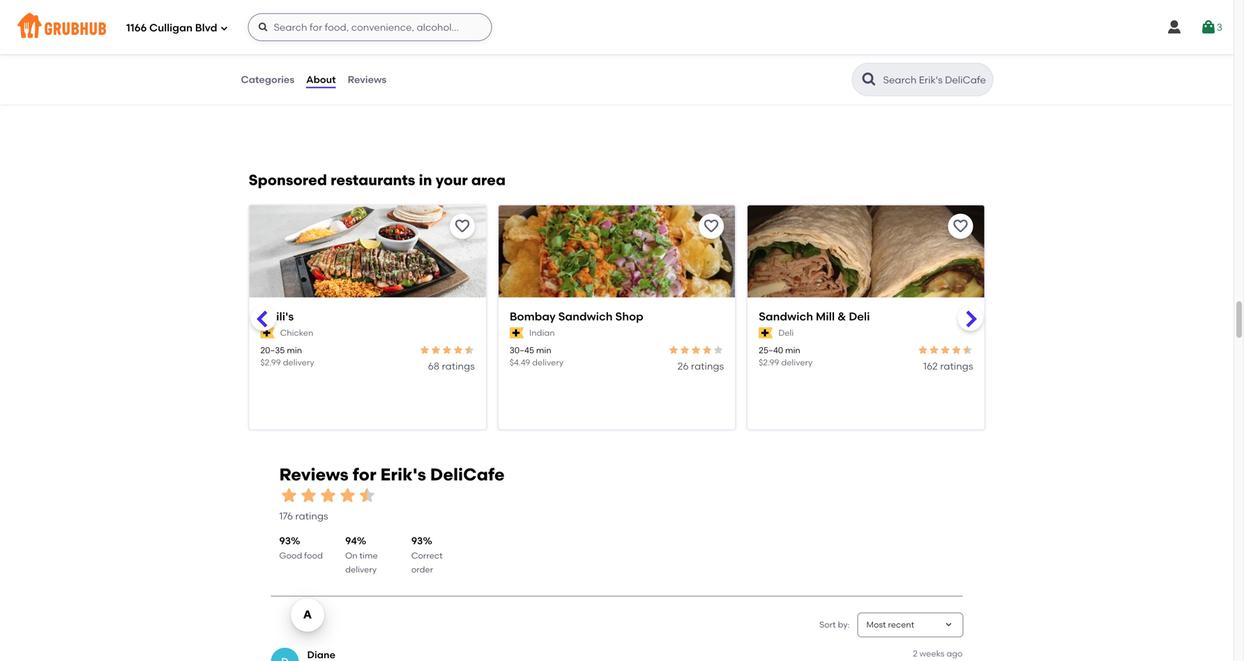 Task type: describe. For each thing, give the bounding box(es) containing it.
ago
[[947, 648, 963, 659]]

1 save this restaurant button from the left
[[450, 214, 475, 239]]

save this restaurant image for sandwich
[[952, 218, 969, 235]]

subscription pass image for chili's
[[260, 327, 275, 339]]

chili's
[[260, 310, 294, 323]]

ratings for sandwich mill & deli
[[940, 360, 973, 372]]

sandwich mill & deli
[[759, 310, 870, 323]]

3
[[1217, 21, 1223, 33]]

delivery for chili's
[[283, 358, 314, 368]]

ratings for chili's
[[442, 360, 475, 372]]

min for bombay sandwich shop
[[536, 345, 551, 356]]

94
[[345, 535, 357, 547]]

mill
[[816, 310, 835, 323]]

93 good food
[[279, 535, 323, 561]]

68
[[428, 360, 440, 372]]

1 save this restaurant image from the left
[[454, 218, 471, 235]]

save this restaurant image for bombay
[[703, 218, 720, 235]]

&
[[838, 310, 846, 323]]

176
[[279, 510, 293, 522]]

search icon image
[[861, 71, 878, 88]]

svg image inside 3 'button'
[[1200, 19, 1217, 36]]

93 for 93 correct order
[[411, 535, 423, 547]]

0 horizontal spatial svg image
[[258, 22, 269, 33]]

diane
[[307, 649, 335, 661]]

most recent
[[867, 620, 914, 630]]

25–40 min $2.99 delivery
[[759, 345, 813, 368]]

0 horizontal spatial svg image
[[220, 24, 228, 32]]

subscription pass image for bombay sandwich shop
[[510, 327, 524, 339]]

162
[[923, 360, 938, 372]]

weeks
[[920, 648, 945, 659]]

time
[[360, 550, 378, 561]]

reviews for reviews for erik's delicafe
[[279, 464, 349, 485]]

Search for food, convenience, alcohol... search field
[[248, 13, 492, 41]]

more
[[274, 39, 299, 51]]

1166
[[126, 22, 147, 34]]

food
[[304, 550, 323, 561]]

main navigation navigation
[[0, 0, 1234, 54]]

chili's link
[[260, 308, 475, 324]]

reviews for reviews
[[348, 73, 387, 85]]

delivery for bombay sandwich shop
[[532, 358, 564, 368]]

min for sandwich mill & deli
[[785, 345, 800, 356]]

about
[[301, 39, 330, 51]]

caret down icon image
[[943, 619, 954, 631]]

$2.99 for sandwich mill & deli
[[759, 358, 779, 368]]

delivery inside 94 on time delivery
[[345, 565, 377, 575]]

in
[[419, 171, 432, 189]]

26
[[678, 360, 689, 372]]

view more about erik's delicafe
[[249, 39, 399, 51]]



Task type: vqa. For each thing, say whether or not it's contained in the screenshot.
the bun
no



Task type: locate. For each thing, give the bounding box(es) containing it.
2 horizontal spatial save this restaurant button
[[948, 214, 973, 239]]

1 horizontal spatial erik's
[[380, 464, 426, 485]]

subscription pass image
[[260, 327, 275, 339], [510, 327, 524, 339], [759, 327, 773, 339]]

3 save this restaurant image from the left
[[952, 218, 969, 235]]

delivery inside 20–35 min $2.99 delivery
[[283, 358, 314, 368]]

reviews
[[348, 73, 387, 85], [279, 464, 349, 485]]

94 on time delivery
[[345, 535, 378, 575]]

3 save this restaurant button from the left
[[948, 214, 973, 239]]

deli
[[849, 310, 870, 323], [779, 328, 794, 338]]

$2.99 inside 25–40 min $2.99 delivery
[[759, 358, 779, 368]]

most
[[867, 620, 886, 630]]

min right 25–40
[[785, 345, 800, 356]]

recent
[[888, 620, 914, 630]]

1 horizontal spatial subscription pass image
[[510, 327, 524, 339]]

$2.99 down 25–40
[[759, 358, 779, 368]]

delivery right $4.49 at bottom left
[[532, 358, 564, 368]]

3 button
[[1200, 15, 1223, 40]]

erik's
[[332, 39, 356, 51], [380, 464, 426, 485]]

0 horizontal spatial 93
[[279, 535, 291, 547]]

bombay sandwich shop link
[[510, 308, 724, 324]]

162 ratings
[[923, 360, 973, 372]]

svg image left 3 'button'
[[1166, 19, 1183, 36]]

svg image right blvd
[[220, 24, 228, 32]]

indian
[[529, 328, 555, 338]]

ratings for bombay sandwich shop
[[691, 360, 724, 372]]

sandwich mill & deli link
[[759, 308, 973, 324]]

min inside 20–35 min $2.99 delivery
[[287, 345, 302, 356]]

1 93 from the left
[[279, 535, 291, 547]]

your
[[436, 171, 468, 189]]

2 93 from the left
[[411, 535, 423, 547]]

Sort by: field
[[867, 619, 914, 631]]

68 ratings
[[428, 360, 475, 372]]

30–45 min $4.49 delivery
[[510, 345, 564, 368]]

subscription pass image up 30–45
[[510, 327, 524, 339]]

0 vertical spatial erik's
[[332, 39, 356, 51]]

20–35
[[260, 345, 285, 356]]

2 horizontal spatial min
[[785, 345, 800, 356]]

subscription pass image for sandwich mill & deli
[[759, 327, 773, 339]]

2 save this restaurant image from the left
[[703, 218, 720, 235]]

1 horizontal spatial save this restaurant image
[[703, 218, 720, 235]]

ratings right 176
[[295, 510, 328, 522]]

93 up correct at the bottom left of the page
[[411, 535, 423, 547]]

star icon image
[[419, 345, 430, 356], [430, 345, 441, 356], [441, 345, 452, 356], [452, 345, 464, 356], [464, 345, 475, 356], [464, 345, 475, 356], [668, 345, 679, 356], [679, 345, 691, 356], [691, 345, 702, 356], [702, 345, 713, 356], [713, 345, 724, 356], [917, 345, 929, 356], [929, 345, 940, 356], [940, 345, 951, 356], [951, 345, 962, 356], [962, 345, 973, 356], [962, 345, 973, 356], [279, 486, 299, 505], [299, 486, 318, 505], [318, 486, 338, 505], [338, 486, 357, 505], [357, 486, 377, 505], [357, 486, 377, 505]]

1 horizontal spatial delicafe
[[430, 464, 505, 485]]

sponsored restaurants in your area
[[249, 171, 506, 189]]

min down chicken
[[287, 345, 302, 356]]

$2.99 inside 20–35 min $2.99 delivery
[[260, 358, 281, 368]]

svg image
[[1200, 19, 1217, 36], [258, 22, 269, 33]]

93 inside 93 good food
[[279, 535, 291, 547]]

save this restaurant button for bombay
[[699, 214, 724, 239]]

Search Erik's DeliCafe search field
[[882, 73, 989, 86]]

2 save this restaurant button from the left
[[699, 214, 724, 239]]

area
[[471, 171, 506, 189]]

svg image
[[1166, 19, 1183, 36], [220, 24, 228, 32]]

1 horizontal spatial save this restaurant button
[[699, 214, 724, 239]]

ratings right 68
[[442, 360, 475, 372]]

2
[[913, 648, 918, 659]]

ratings right 162
[[940, 360, 973, 372]]

view
[[249, 39, 272, 51]]

$4.49
[[510, 358, 530, 368]]

deli up 25–40
[[779, 328, 794, 338]]

1 vertical spatial reviews
[[279, 464, 349, 485]]

by:
[[838, 620, 850, 630]]

delicafe
[[358, 39, 399, 51], [430, 464, 505, 485]]

$2.99
[[260, 358, 281, 368], [759, 358, 779, 368]]

delivery inside 30–45 min $4.49 delivery
[[532, 358, 564, 368]]

on
[[345, 550, 358, 561]]

subscription pass image up 20–35
[[260, 327, 275, 339]]

0 horizontal spatial erik's
[[332, 39, 356, 51]]

2 subscription pass image from the left
[[510, 327, 524, 339]]

sort
[[819, 620, 836, 630]]

sandwich up 25–40
[[759, 310, 813, 323]]

sandwich mill & deli logo image
[[748, 205, 984, 322]]

sponsored
[[249, 171, 327, 189]]

1 subscription pass image from the left
[[260, 327, 275, 339]]

reviews button
[[347, 54, 387, 105]]

1 horizontal spatial 93
[[411, 535, 423, 547]]

reviews inside button
[[348, 73, 387, 85]]

93 correct order
[[411, 535, 443, 575]]

categories button
[[240, 54, 295, 105]]

about button
[[306, 54, 337, 105]]

0 horizontal spatial save this restaurant image
[[454, 218, 471, 235]]

2 $2.99 from the left
[[759, 358, 779, 368]]

2 horizontal spatial save this restaurant image
[[952, 218, 969, 235]]

0 vertical spatial delicafe
[[358, 39, 399, 51]]

categories
[[241, 73, 294, 85]]

delivery down 25–40
[[781, 358, 813, 368]]

erik's right about
[[332, 39, 356, 51]]

ratings right 26
[[691, 360, 724, 372]]

bombay
[[510, 310, 556, 323]]

2 weeks ago
[[913, 648, 963, 659]]

1 horizontal spatial deli
[[849, 310, 870, 323]]

2 sandwich from the left
[[759, 310, 813, 323]]

93 inside 93 correct order
[[411, 535, 423, 547]]

chili's logo image
[[249, 205, 486, 322]]

25–40
[[759, 345, 783, 356]]

$2.99 for chili's
[[260, 358, 281, 368]]

176 ratings
[[279, 510, 328, 522]]

0 vertical spatial deli
[[849, 310, 870, 323]]

20–35 min $2.99 delivery
[[260, 345, 314, 368]]

1 horizontal spatial svg image
[[1166, 19, 1183, 36]]

0 vertical spatial reviews
[[348, 73, 387, 85]]

1 horizontal spatial $2.99
[[759, 358, 779, 368]]

93 up 'good'
[[279, 535, 291, 547]]

delivery
[[283, 358, 314, 368], [532, 358, 564, 368], [781, 358, 813, 368], [345, 565, 377, 575]]

0 horizontal spatial min
[[287, 345, 302, 356]]

sandwich left shop
[[558, 310, 613, 323]]

0 horizontal spatial delicafe
[[358, 39, 399, 51]]

good
[[279, 550, 302, 561]]

save this restaurant button for sandwich
[[948, 214, 973, 239]]

0 horizontal spatial deli
[[779, 328, 794, 338]]

1 horizontal spatial min
[[536, 345, 551, 356]]

reviews up 176 ratings
[[279, 464, 349, 485]]

save this restaurant button
[[450, 214, 475, 239], [699, 214, 724, 239], [948, 214, 973, 239]]

erik's right for
[[380, 464, 426, 485]]

delivery for sandwich mill & deli
[[781, 358, 813, 368]]

save this restaurant image
[[454, 218, 471, 235], [703, 218, 720, 235], [952, 218, 969, 235]]

1 horizontal spatial sandwich
[[759, 310, 813, 323]]

3 subscription pass image from the left
[[759, 327, 773, 339]]

1 horizontal spatial svg image
[[1200, 19, 1217, 36]]

93
[[279, 535, 291, 547], [411, 535, 423, 547]]

1 vertical spatial deli
[[779, 328, 794, 338]]

1 $2.99 from the left
[[260, 358, 281, 368]]

1 min from the left
[[287, 345, 302, 356]]

min for chili's
[[287, 345, 302, 356]]

93 for 93 good food
[[279, 535, 291, 547]]

0 horizontal spatial subscription pass image
[[260, 327, 275, 339]]

order
[[411, 565, 433, 575]]

min
[[287, 345, 302, 356], [536, 345, 551, 356], [785, 345, 800, 356]]

sandwich
[[558, 310, 613, 323], [759, 310, 813, 323]]

ratings
[[442, 360, 475, 372], [691, 360, 724, 372], [940, 360, 973, 372], [295, 510, 328, 522]]

min down indian
[[536, 345, 551, 356]]

chicken
[[280, 328, 313, 338]]

1 sandwich from the left
[[558, 310, 613, 323]]

$2.99 down 20–35
[[260, 358, 281, 368]]

subscription pass image up 25–40
[[759, 327, 773, 339]]

2 horizontal spatial subscription pass image
[[759, 327, 773, 339]]

min inside 25–40 min $2.99 delivery
[[785, 345, 800, 356]]

0 horizontal spatial $2.99
[[260, 358, 281, 368]]

30–45
[[510, 345, 534, 356]]

for
[[353, 464, 376, 485]]

blvd
[[195, 22, 217, 34]]

1 vertical spatial erik's
[[380, 464, 426, 485]]

sort by:
[[819, 620, 850, 630]]

reviews right about at the top of the page
[[348, 73, 387, 85]]

reviews for erik's delicafe
[[279, 464, 505, 485]]

min inside 30–45 min $4.49 delivery
[[536, 345, 551, 356]]

about
[[306, 73, 336, 85]]

delivery inside 25–40 min $2.99 delivery
[[781, 358, 813, 368]]

2 min from the left
[[536, 345, 551, 356]]

1166 culligan blvd
[[126, 22, 217, 34]]

restaurants
[[331, 171, 415, 189]]

1 vertical spatial delicafe
[[430, 464, 505, 485]]

0 horizontal spatial save this restaurant button
[[450, 214, 475, 239]]

delivery down 20–35
[[283, 358, 314, 368]]

0 horizontal spatial sandwich
[[558, 310, 613, 323]]

correct
[[411, 550, 443, 561]]

bombay sandwich shop
[[510, 310, 644, 323]]

26 ratings
[[678, 360, 724, 372]]

deli right &
[[849, 310, 870, 323]]

culligan
[[149, 22, 193, 34]]

shop
[[615, 310, 644, 323]]

3 min from the left
[[785, 345, 800, 356]]

bombay sandwich shop logo image
[[499, 205, 735, 322]]

delivery down time at the bottom left
[[345, 565, 377, 575]]



